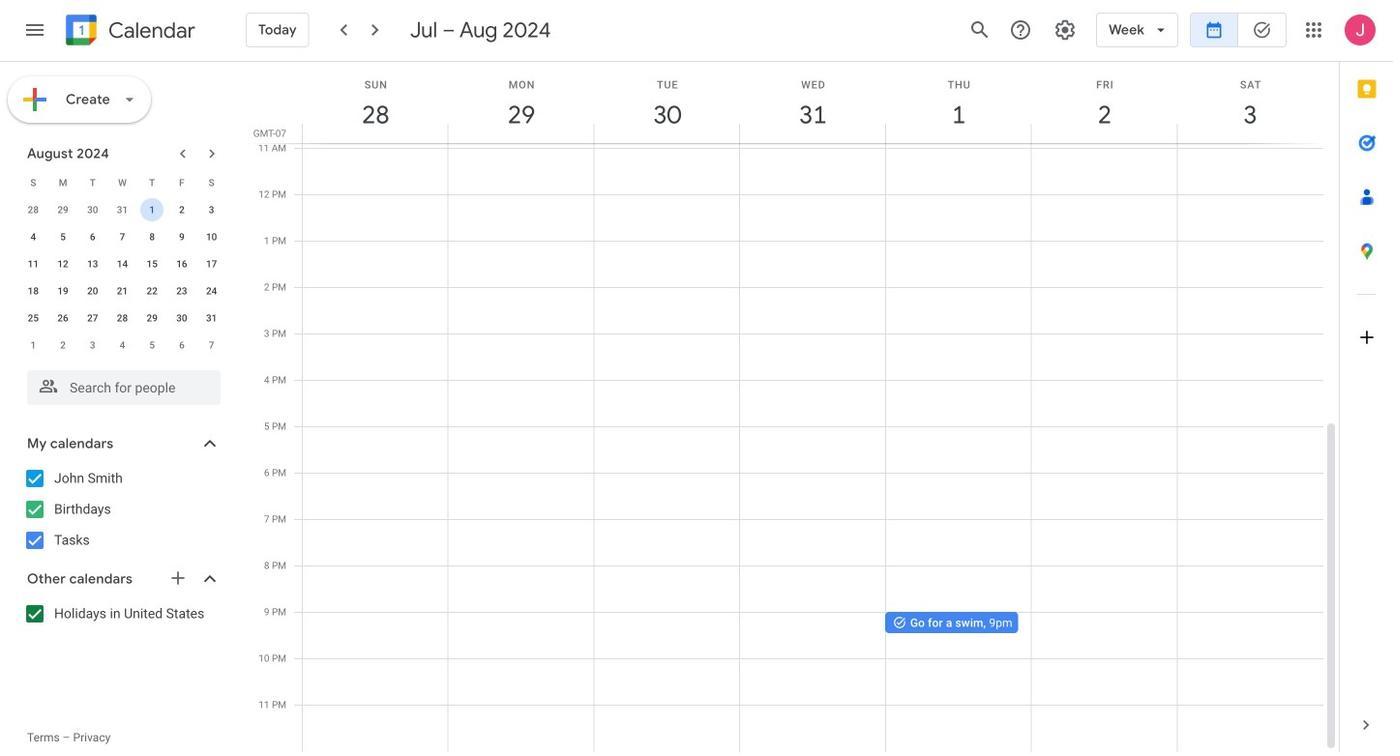 Task type: vqa. For each thing, say whether or not it's contained in the screenshot.
2 element
yes



Task type: describe. For each thing, give the bounding box(es) containing it.
7 element
[[111, 225, 134, 249]]

main drawer image
[[23, 18, 46, 42]]

july 30 element
[[81, 198, 104, 222]]

september 4 element
[[111, 334, 134, 357]]

10 element
[[200, 225, 223, 249]]

25 element
[[22, 307, 45, 330]]

1 column header from the left
[[302, 62, 449, 143]]

september 3 element
[[81, 334, 104, 357]]

sunday, july 28 element
[[303, 62, 449, 143]]

20 element
[[81, 280, 104, 303]]

july 31 element
[[111, 198, 134, 222]]

3 column header from the left
[[594, 62, 740, 143]]

Search for people text field
[[39, 371, 209, 405]]

september 7 element
[[200, 334, 223, 357]]

17 element
[[200, 253, 223, 276]]

september 2 element
[[51, 334, 75, 357]]

tuesday, july 30 element
[[595, 62, 740, 143]]

14 element
[[111, 253, 134, 276]]

wednesday, july 31 element
[[740, 62, 886, 143]]

12 element
[[51, 253, 75, 276]]

september 1 element
[[22, 334, 45, 357]]

27 element
[[81, 307, 104, 330]]

16 element
[[170, 253, 193, 276]]

30 element
[[170, 307, 193, 330]]

18 element
[[22, 280, 45, 303]]

2 element
[[170, 198, 193, 222]]

28 element
[[111, 307, 134, 330]]

saturday, august 3 element
[[1178, 62, 1324, 143]]

29 element
[[140, 307, 164, 330]]

september 5 element
[[140, 334, 164, 357]]

cell inside august 2024 grid
[[137, 196, 167, 224]]

22 element
[[140, 280, 164, 303]]

13 element
[[81, 253, 104, 276]]

6 column header from the left
[[1031, 62, 1178, 143]]

4 column header from the left
[[739, 62, 886, 143]]

3 element
[[200, 198, 223, 222]]

monday, july 29 element
[[449, 62, 595, 143]]



Task type: locate. For each thing, give the bounding box(es) containing it.
5 column header from the left
[[885, 62, 1032, 143]]

5 element
[[51, 225, 75, 249]]

friday, august 2 element
[[1032, 62, 1178, 143]]

calendar element
[[62, 11, 195, 53]]

row
[[294, 0, 1324, 753], [18, 169, 226, 196], [18, 196, 226, 224], [18, 224, 226, 251], [18, 251, 226, 278], [18, 278, 226, 305], [18, 305, 226, 332], [18, 332, 226, 359]]

2 column header from the left
[[448, 62, 595, 143]]

11 element
[[22, 253, 45, 276]]

add other calendars image
[[168, 569, 188, 588]]

my calendars list
[[4, 463, 240, 556]]

cell
[[303, 0, 449, 753], [449, 0, 595, 753], [595, 0, 740, 753], [740, 0, 886, 753], [885, 0, 1032, 753], [1032, 0, 1178, 753], [1178, 0, 1324, 753], [137, 196, 167, 224]]

thursday, august 1 element
[[886, 62, 1032, 143]]

19 element
[[51, 280, 75, 303]]

row group
[[18, 196, 226, 359]]

august 2024 grid
[[18, 169, 226, 359]]

24 element
[[200, 280, 223, 303]]

26 element
[[51, 307, 75, 330]]

31 element
[[200, 307, 223, 330]]

15 element
[[140, 253, 164, 276]]

9 element
[[170, 225, 193, 249]]

4 element
[[22, 225, 45, 249]]

july 29 element
[[51, 198, 75, 222]]

heading
[[104, 19, 195, 42]]

7 column header from the left
[[1177, 62, 1324, 143]]

column header
[[302, 62, 449, 143], [448, 62, 595, 143], [594, 62, 740, 143], [739, 62, 886, 143], [885, 62, 1032, 143], [1031, 62, 1178, 143], [1177, 62, 1324, 143]]

heading inside 'calendar' element
[[104, 19, 195, 42]]

1 element
[[140, 198, 164, 222]]

8 element
[[140, 225, 164, 249]]

july 28 element
[[22, 198, 45, 222]]

21 element
[[111, 280, 134, 303]]

september 6 element
[[170, 334, 193, 357]]

6 element
[[81, 225, 104, 249]]

None search field
[[0, 363, 240, 405]]

settings menu image
[[1054, 18, 1077, 42]]

tab list
[[1340, 62, 1393, 699]]

23 element
[[170, 280, 193, 303]]

grid
[[248, 0, 1339, 753]]



